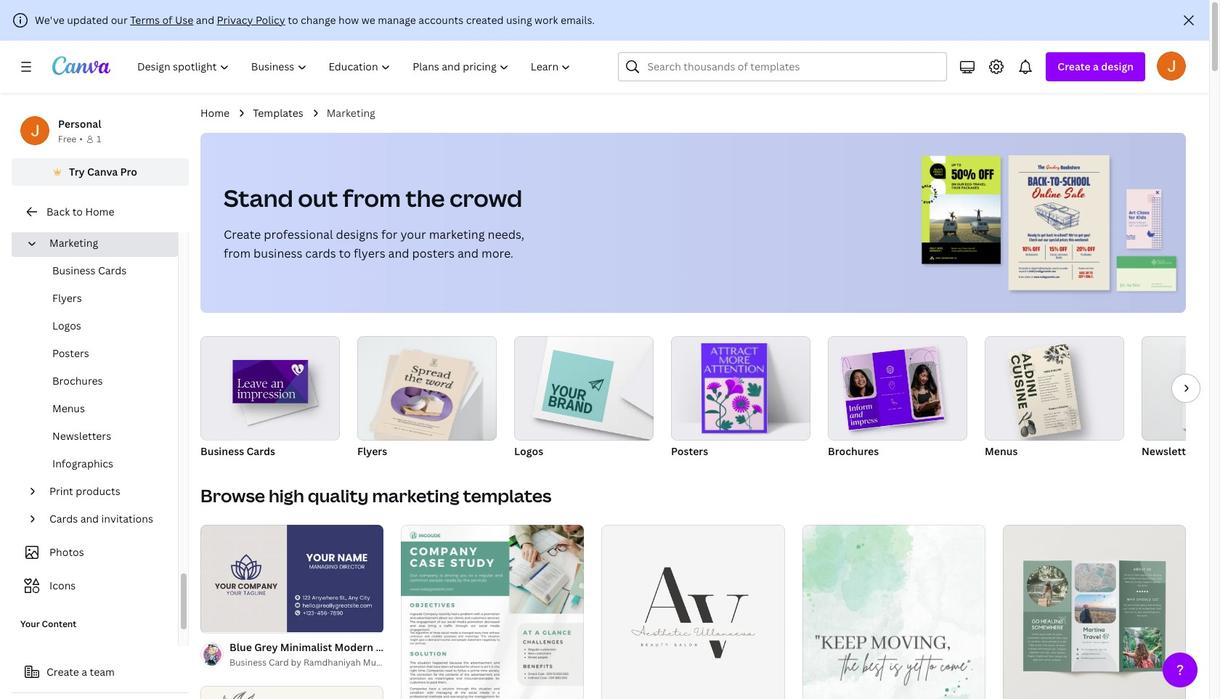 Task type: locate. For each thing, give the bounding box(es) containing it.
accounts
[[419, 13, 464, 27]]

business cards link for topmost flyers link
[[23, 257, 178, 285]]

by
[[291, 656, 301, 669]]

to
[[288, 13, 298, 27], [72, 205, 83, 219], [339, 245, 351, 261]]

1 vertical spatial of
[[217, 616, 225, 627]]

0 horizontal spatial 1
[[97, 133, 101, 145]]

0 horizontal spatial posters
[[52, 346, 89, 360]]

home down try canva pro button
[[85, 205, 114, 219]]

business cards link
[[23, 257, 178, 285], [200, 336, 340, 461]]

0 horizontal spatial newsletters
[[52, 429, 111, 443]]

logos link for topmost flyers link
[[23, 312, 178, 340]]

and right 'use'
[[196, 13, 214, 27]]

canva
[[87, 165, 118, 179]]

using
[[506, 13, 532, 27]]

0 vertical spatial business cards
[[52, 264, 127, 277]]

flyer image
[[357, 336, 497, 441], [377, 349, 470, 446]]

newsletters link
[[1142, 336, 1220, 461], [23, 423, 178, 450]]

1 inside 1 of 2 link
[[211, 616, 215, 627]]

logo image
[[514, 336, 654, 441], [541, 350, 614, 423]]

green olive minimalis modern trip promotion trifold brochure image
[[1003, 525, 1186, 699]]

1 vertical spatial card
[[269, 656, 289, 669]]

browse high quality marketing templates
[[200, 484, 552, 508]]

marketing
[[429, 227, 485, 243], [372, 484, 459, 508]]

1 horizontal spatial newsletters link
[[1142, 336, 1220, 461]]

business
[[254, 245, 302, 261]]

a for design
[[1093, 60, 1099, 73]]

0 horizontal spatial business cards link
[[23, 257, 178, 285]]

team
[[90, 665, 115, 679]]

0 horizontal spatial flyers
[[52, 291, 82, 305]]

business cards
[[52, 264, 127, 277], [200, 444, 275, 458]]

professional
[[264, 227, 333, 243]]

0 vertical spatial business cards link
[[23, 257, 178, 285]]

business cards up browse
[[200, 444, 275, 458]]

0 vertical spatial marketing
[[327, 106, 375, 120]]

logos
[[52, 319, 81, 333], [514, 444, 543, 458]]

to down designs
[[339, 245, 351, 261]]

0 horizontal spatial to
[[72, 205, 83, 219]]

0 horizontal spatial business cards
[[52, 264, 127, 277]]

of left '2' at bottom
[[217, 616, 225, 627]]

0 vertical spatial from
[[343, 182, 401, 214]]

0 horizontal spatial card
[[269, 656, 289, 669]]

business down blue
[[230, 656, 267, 669]]

to right policy
[[288, 13, 298, 27]]

posters
[[412, 245, 455, 261]]

a for team
[[82, 665, 87, 679]]

1 for 1
[[97, 133, 101, 145]]

1 horizontal spatial logos link
[[514, 336, 654, 461]]

our
[[111, 13, 128, 27]]

2 vertical spatial to
[[339, 245, 351, 261]]

home left templates
[[200, 106, 230, 120]]

more.
[[481, 245, 514, 261]]

0 vertical spatial 1
[[97, 133, 101, 145]]

0 vertical spatial cards
[[98, 264, 127, 277]]

create left team
[[46, 665, 79, 679]]

poster image
[[671, 336, 811, 441], [701, 343, 767, 434]]

icons link
[[20, 572, 169, 600]]

templates
[[463, 484, 552, 508]]

cream minimalist elegant wedding menu image
[[200, 686, 384, 699]]

1 horizontal spatial business cards link
[[200, 336, 340, 461]]

cards and invitations link
[[44, 506, 169, 533]]

newsletters link for menus link corresponding to 'brochures' link for the logos link associated with right flyers link
[[1142, 336, 1220, 461]]

1 of 2 link
[[200, 525, 384, 633]]

business card image
[[200, 336, 340, 440], [233, 360, 308, 403]]

1 vertical spatial business cards
[[200, 444, 275, 458]]

create inside "dropdown button"
[[1058, 60, 1091, 73]]

posters
[[52, 346, 89, 360], [671, 444, 708, 458]]

stand out from the crowd
[[224, 182, 522, 214]]

stand
[[224, 182, 293, 214]]

brochures link for topmost flyers link's the logos link
[[23, 368, 178, 395]]

menus link for 'brochures' link related to topmost flyers link's the logos link
[[23, 395, 178, 423]]

1 horizontal spatial logos
[[514, 444, 543, 458]]

blue grey minimalist modern business card image
[[200, 525, 384, 633]]

1 vertical spatial home
[[85, 205, 114, 219]]

1 horizontal spatial brochures link
[[828, 336, 967, 461]]

and
[[196, 13, 214, 27], [388, 245, 409, 261], [457, 245, 479, 261], [80, 512, 99, 526]]

None search field
[[618, 52, 947, 81]]

0 vertical spatial create
[[1058, 60, 1091, 73]]

0 horizontal spatial of
[[162, 13, 172, 27]]

1 horizontal spatial 1
[[211, 616, 215, 627]]

create for create a team
[[46, 665, 79, 679]]

0 vertical spatial newsletters
[[52, 429, 111, 443]]

back to home
[[46, 205, 114, 219]]

1 vertical spatial flyers link
[[357, 336, 497, 461]]

1 horizontal spatial a
[[1093, 60, 1099, 73]]

1 horizontal spatial flyers
[[357, 444, 387, 458]]

a inside "button"
[[82, 665, 87, 679]]

browse
[[200, 484, 265, 508]]

1 of 2
[[211, 616, 232, 627]]

posters link for 'brochures' link related to topmost flyers link's the logos link
[[23, 340, 178, 368]]

designs
[[336, 227, 378, 243]]

a left team
[[82, 665, 87, 679]]

marketing inside the create professional designs for your marketing needs, from business cards to flyers and posters and more.
[[429, 227, 485, 243]]

brochures
[[52, 374, 103, 388], [828, 444, 879, 458]]

0 horizontal spatial create
[[46, 665, 79, 679]]

business down "back to home" at the left of page
[[52, 264, 96, 277]]

work
[[535, 13, 558, 27]]

logos link for right flyers link
[[514, 336, 654, 461]]

a
[[1093, 60, 1099, 73], [82, 665, 87, 679]]

cards down back to home link
[[98, 264, 127, 277]]

0 horizontal spatial menus link
[[23, 395, 178, 423]]

to inside back to home link
[[72, 205, 83, 219]]

create inside "button"
[[46, 665, 79, 679]]

1 left '2' at bottom
[[211, 616, 215, 627]]

1 horizontal spatial menus
[[985, 444, 1018, 458]]

a inside "dropdown button"
[[1093, 60, 1099, 73]]

1 vertical spatial business cards link
[[200, 336, 340, 461]]

personal
[[58, 117, 101, 131]]

menu image
[[985, 336, 1124, 441], [1007, 344, 1081, 439]]

marketing down "back to home" at the left of page
[[49, 236, 98, 250]]

0 horizontal spatial flyers link
[[23, 285, 178, 312]]

0 horizontal spatial newsletters link
[[23, 423, 178, 450]]

from up designs
[[343, 182, 401, 214]]

0 horizontal spatial posters link
[[23, 340, 178, 368]]

icons
[[49, 579, 76, 593]]

green organic quote poster image
[[802, 525, 985, 699]]

ramdhaniyah
[[304, 656, 361, 669]]

black & white minimalist aesthetic initials font logo image
[[602, 525, 785, 699]]

home
[[200, 106, 230, 120], [85, 205, 114, 219]]

create down stand
[[224, 227, 261, 243]]

brochure image
[[828, 336, 967, 441], [841, 346, 944, 431]]

2 horizontal spatial create
[[1058, 60, 1091, 73]]

2 vertical spatial create
[[46, 665, 79, 679]]

we
[[361, 13, 375, 27]]

1 horizontal spatial card
[[422, 640, 445, 654]]

1 horizontal spatial posters link
[[671, 336, 811, 461]]

1 horizontal spatial to
[[288, 13, 298, 27]]

1 vertical spatial 1
[[211, 616, 215, 627]]

cards up high
[[247, 444, 275, 458]]

create for create a design
[[1058, 60, 1091, 73]]

posters link
[[671, 336, 811, 461], [23, 340, 178, 368]]

business
[[52, 264, 96, 277], [200, 444, 244, 458], [376, 640, 419, 654], [230, 656, 267, 669]]

terms
[[130, 13, 160, 27]]

green minimalist company case study flyer portrait image
[[401, 525, 584, 699]]

a left design
[[1093, 60, 1099, 73]]

1 horizontal spatial business cards
[[200, 444, 275, 458]]

of left 'use'
[[162, 13, 172, 27]]

newsletter image
[[1142, 336, 1220, 441], [1183, 348, 1220, 429]]

0 vertical spatial posters
[[52, 346, 89, 360]]

0 horizontal spatial marketing
[[49, 236, 98, 250]]

cards down print
[[49, 512, 78, 526]]

create professional designs for your marketing needs, from business cards to flyers and posters and more.
[[224, 227, 524, 261]]

2 horizontal spatial to
[[339, 245, 351, 261]]

and down for
[[388, 245, 409, 261]]

blue
[[230, 640, 252, 654]]

and down print products on the left bottom of page
[[80, 512, 99, 526]]

2 horizontal spatial cards
[[247, 444, 275, 458]]

1 horizontal spatial create
[[224, 227, 261, 243]]

create inside the create professional designs for your marketing needs, from business cards to flyers and posters and more.
[[224, 227, 261, 243]]

privacy policy link
[[217, 13, 285, 27]]

0 horizontal spatial brochures link
[[23, 368, 178, 395]]

create a team
[[46, 665, 115, 679]]

1 right •
[[97, 133, 101, 145]]

use
[[175, 13, 193, 27]]

create for create professional designs for your marketing needs, from business cards to flyers and posters and more.
[[224, 227, 261, 243]]

1 horizontal spatial marketing
[[327, 106, 375, 120]]

1 horizontal spatial home
[[200, 106, 230, 120]]

menus link
[[985, 336, 1124, 461], [23, 395, 178, 423]]

from
[[343, 182, 401, 214], [224, 245, 251, 261]]

0 vertical spatial menus
[[52, 402, 85, 415]]

0 vertical spatial a
[[1093, 60, 1099, 73]]

0 horizontal spatial from
[[224, 245, 251, 261]]

1 vertical spatial posters
[[671, 444, 708, 458]]

0 vertical spatial to
[[288, 13, 298, 27]]

0 horizontal spatial a
[[82, 665, 87, 679]]

0 vertical spatial brochures
[[52, 374, 103, 388]]

create
[[1058, 60, 1091, 73], [224, 227, 261, 243], [46, 665, 79, 679]]

flyers
[[52, 291, 82, 305], [357, 444, 387, 458]]

1 vertical spatial from
[[224, 245, 251, 261]]

business cards down back to home link
[[52, 264, 127, 277]]

privacy
[[217, 13, 253, 27]]

1 horizontal spatial of
[[217, 616, 225, 627]]

marketing down top level navigation element
[[327, 106, 375, 120]]

cards
[[305, 245, 336, 261]]

blue grey minimalist modern business card link
[[230, 640, 445, 656]]

0 horizontal spatial logos link
[[23, 312, 178, 340]]

blue grey minimalist modern business card business card by ramdhaniyah mumtazah's
[[230, 640, 445, 669]]

0 horizontal spatial logos
[[52, 319, 81, 333]]

1 vertical spatial create
[[224, 227, 261, 243]]

1 horizontal spatial menus link
[[985, 336, 1124, 461]]

1 vertical spatial newsletters
[[1142, 444, 1201, 458]]

0 horizontal spatial cards
[[49, 512, 78, 526]]

create left design
[[1058, 60, 1091, 73]]

marketing
[[327, 106, 375, 120], [49, 236, 98, 250]]

jeremy miller image
[[1157, 52, 1186, 81]]

flyers link
[[23, 285, 178, 312], [357, 336, 497, 461]]

to right back
[[72, 205, 83, 219]]

1 vertical spatial a
[[82, 665, 87, 679]]

change
[[301, 13, 336, 27]]

and inside cards and invitations link
[[80, 512, 99, 526]]

card
[[422, 640, 445, 654], [269, 656, 289, 669]]

•
[[79, 133, 83, 145]]

cards
[[98, 264, 127, 277], [247, 444, 275, 458], [49, 512, 78, 526]]

2 vertical spatial cards
[[49, 512, 78, 526]]

from left business on the top of page
[[224, 245, 251, 261]]

we've
[[35, 13, 65, 27]]

0 vertical spatial flyers
[[52, 291, 82, 305]]

1 horizontal spatial brochures
[[828, 444, 879, 458]]

the
[[406, 182, 445, 214]]

0 vertical spatial home
[[200, 106, 230, 120]]

1 horizontal spatial from
[[343, 182, 401, 214]]

0 vertical spatial marketing
[[429, 227, 485, 243]]

1 vertical spatial to
[[72, 205, 83, 219]]

0 vertical spatial logos
[[52, 319, 81, 333]]

home link
[[200, 105, 230, 121]]

logos link
[[23, 312, 178, 340], [514, 336, 654, 461]]

modern
[[335, 640, 373, 654]]



Task type: describe. For each thing, give the bounding box(es) containing it.
infographics
[[52, 457, 113, 471]]

business up browse
[[200, 444, 244, 458]]

try
[[69, 165, 85, 179]]

needs,
[[488, 227, 524, 243]]

newsletters link for 'brochures' link related to topmost flyers link's the logos link's menus link
[[23, 423, 178, 450]]

photos
[[49, 545, 84, 559]]

grey
[[254, 640, 278, 654]]

business up "mumtazah's"
[[376, 640, 419, 654]]

quality
[[308, 484, 369, 508]]

to inside the create professional designs for your marketing needs, from business cards to flyers and posters and more.
[[339, 245, 351, 261]]

try canva pro button
[[12, 158, 189, 186]]

design
[[1101, 60, 1134, 73]]

high
[[269, 484, 304, 508]]

create a design
[[1058, 60, 1134, 73]]

Search search field
[[647, 53, 938, 81]]

your
[[20, 618, 40, 630]]

1 horizontal spatial newsletters
[[1142, 444, 1201, 458]]

updated
[[67, 13, 108, 27]]

menus link for 'brochures' link for the logos link associated with right flyers link
[[985, 336, 1124, 461]]

print products link
[[44, 478, 169, 506]]

invitations
[[101, 512, 153, 526]]

try canva pro
[[69, 165, 137, 179]]

0 horizontal spatial home
[[85, 205, 114, 219]]

pro
[[120, 165, 137, 179]]

1 vertical spatial marketing
[[49, 236, 98, 250]]

content
[[42, 618, 77, 630]]

free •
[[58, 133, 83, 145]]

2
[[227, 616, 232, 627]]

emails.
[[561, 13, 595, 27]]

products
[[76, 484, 120, 498]]

templates
[[253, 106, 303, 120]]

print products
[[49, 484, 120, 498]]

minimalist
[[280, 640, 332, 654]]

0 vertical spatial flyers link
[[23, 285, 178, 312]]

1 vertical spatial marketing
[[372, 484, 459, 508]]

0 horizontal spatial menus
[[52, 402, 85, 415]]

1 vertical spatial logos
[[514, 444, 543, 458]]

policy
[[256, 13, 285, 27]]

for
[[381, 227, 398, 243]]

0 horizontal spatial brochures
[[52, 374, 103, 388]]

1 horizontal spatial flyers link
[[357, 336, 497, 461]]

how
[[338, 13, 359, 27]]

created
[[466, 13, 504, 27]]

templates link
[[253, 105, 303, 121]]

out
[[298, 182, 338, 214]]

crowd
[[450, 182, 522, 214]]

1 vertical spatial brochures
[[828, 444, 879, 458]]

brochures link for the logos link associated with right flyers link
[[828, 336, 967, 461]]

1 vertical spatial cards
[[247, 444, 275, 458]]

infographics link
[[23, 450, 178, 478]]

top level navigation element
[[128, 52, 584, 81]]

your
[[401, 227, 426, 243]]

flyers
[[354, 245, 385, 261]]

free
[[58, 133, 76, 145]]

0 vertical spatial card
[[422, 640, 445, 654]]

terms of use link
[[130, 13, 193, 27]]

1 horizontal spatial cards
[[98, 264, 127, 277]]

mumtazah's
[[363, 656, 413, 669]]

from inside the create professional designs for your marketing needs, from business cards to flyers and posters and more.
[[224, 245, 251, 261]]

and left more.
[[457, 245, 479, 261]]

your content
[[20, 618, 77, 630]]

we've updated our terms of use and privacy policy to change how we manage accounts created using work emails.
[[35, 13, 595, 27]]

0 vertical spatial of
[[162, 13, 172, 27]]

manage
[[378, 13, 416, 27]]

create a design button
[[1046, 52, 1145, 81]]

back to home link
[[12, 198, 189, 227]]

posters link for 'brochures' link for the logos link associated with right flyers link
[[671, 336, 811, 461]]

1 for 1 of 2
[[211, 616, 215, 627]]

business cards link for right flyers link
[[200, 336, 340, 461]]

business card by ramdhaniyah mumtazah's link
[[230, 656, 413, 670]]

1 vertical spatial menus
[[985, 444, 1018, 458]]

cards and invitations
[[49, 512, 153, 526]]

1 horizontal spatial posters
[[671, 444, 708, 458]]

create a team button
[[12, 658, 189, 687]]

print
[[49, 484, 73, 498]]

back
[[46, 205, 70, 219]]

photos link
[[20, 539, 169, 567]]

stand out from the crowd image
[[916, 133, 1186, 313]]

1 vertical spatial flyers
[[357, 444, 387, 458]]



Task type: vqa. For each thing, say whether or not it's contained in the screenshot.
group
no



